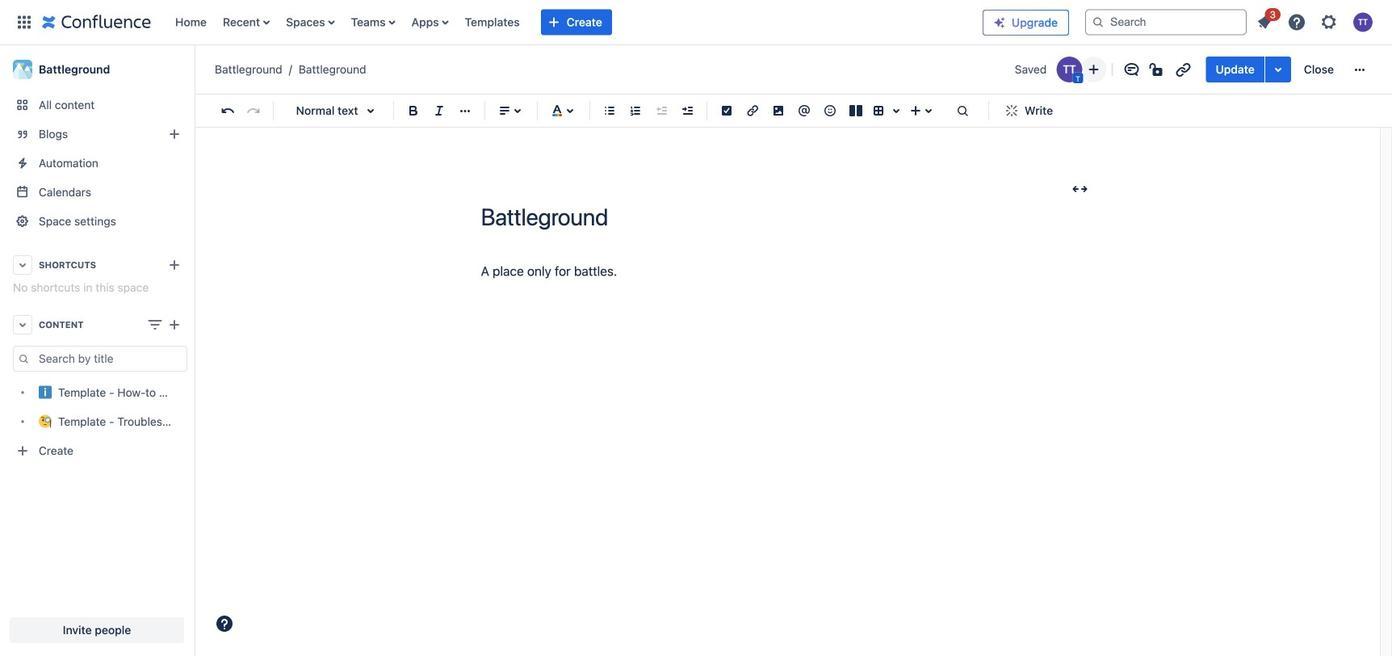 Task type: locate. For each thing, give the bounding box(es) containing it.
italic ⌘i image
[[430, 101, 449, 120]]

1 horizontal spatial list
[[1251, 6, 1383, 37]]

confluence image
[[42, 13, 151, 32], [42, 13, 151, 32]]

appswitcher icon image
[[15, 13, 34, 32]]

action item [] image
[[717, 101, 737, 120]]

region
[[6, 346, 187, 465]]

space element
[[0, 45, 194, 656]]

indent tab image
[[678, 101, 697, 120]]

emoji : image
[[821, 101, 840, 120]]

premium image
[[994, 16, 1007, 29]]

Give this page a title text field
[[481, 204, 1095, 230]]

text formatting group
[[401, 98, 478, 124]]

list formatting group
[[597, 98, 700, 124]]

find and replace image
[[953, 101, 973, 120]]

make page full-width image
[[1071, 179, 1090, 199]]

list
[[167, 0, 970, 45], [1251, 6, 1383, 37]]

add shortcut image
[[165, 255, 184, 275]]

Search field
[[1086, 9, 1247, 35]]

None search field
[[1086, 9, 1247, 35]]

banner
[[0, 0, 1393, 48]]

Search by title field
[[34, 347, 187, 370]]

copy link image
[[1174, 60, 1194, 79]]

tree
[[6, 378, 187, 436]]

group
[[1207, 57, 1344, 82]]

Main content area, start typing to enter text. text field
[[481, 260, 1095, 282]]

search image
[[1092, 16, 1105, 29]]

more formatting image
[[456, 101, 475, 120]]

table size image
[[887, 101, 907, 120]]

list item
[[1251, 6, 1281, 35]]

0 horizontal spatial list
[[167, 0, 970, 45]]

add image, video, or file image
[[769, 101, 789, 120]]

list for premium image
[[1251, 6, 1383, 37]]

layouts image
[[847, 101, 866, 120]]

invite to edit image
[[1085, 60, 1104, 79]]

settings icon image
[[1320, 13, 1340, 32]]



Task type: describe. For each thing, give the bounding box(es) containing it.
create a blog image
[[165, 124, 184, 144]]

adjust update settings image
[[1269, 60, 1289, 79]]

notification icon image
[[1256, 13, 1275, 32]]

show inline comments image
[[1123, 60, 1142, 79]]

no restrictions image
[[1149, 60, 1168, 79]]

undo ⌘z image
[[218, 101, 238, 120]]

tree inside the space element
[[6, 378, 187, 436]]

table ⇧⌥t image
[[869, 101, 889, 120]]

link ⌘k image
[[743, 101, 763, 120]]

your profile and preferences image
[[1354, 13, 1374, 32]]

global element
[[10, 0, 970, 45]]

bold ⌘b image
[[404, 101, 423, 120]]

bullet list ⌘⇧8 image
[[600, 101, 620, 120]]

region inside the space element
[[6, 346, 187, 465]]

more image
[[1351, 60, 1370, 79]]

list for appswitcher icon
[[167, 0, 970, 45]]

help icon image
[[1288, 13, 1307, 32]]

mention @ image
[[795, 101, 814, 120]]

collapse sidebar image
[[176, 40, 212, 99]]

numbered list ⌘⇧7 image
[[626, 101, 646, 120]]

change view image
[[145, 315, 165, 334]]

create image
[[165, 315, 184, 334]]

align left image
[[495, 101, 515, 120]]



Task type: vqa. For each thing, say whether or not it's contained in the screenshot.
"Appswitcher Icon"
yes



